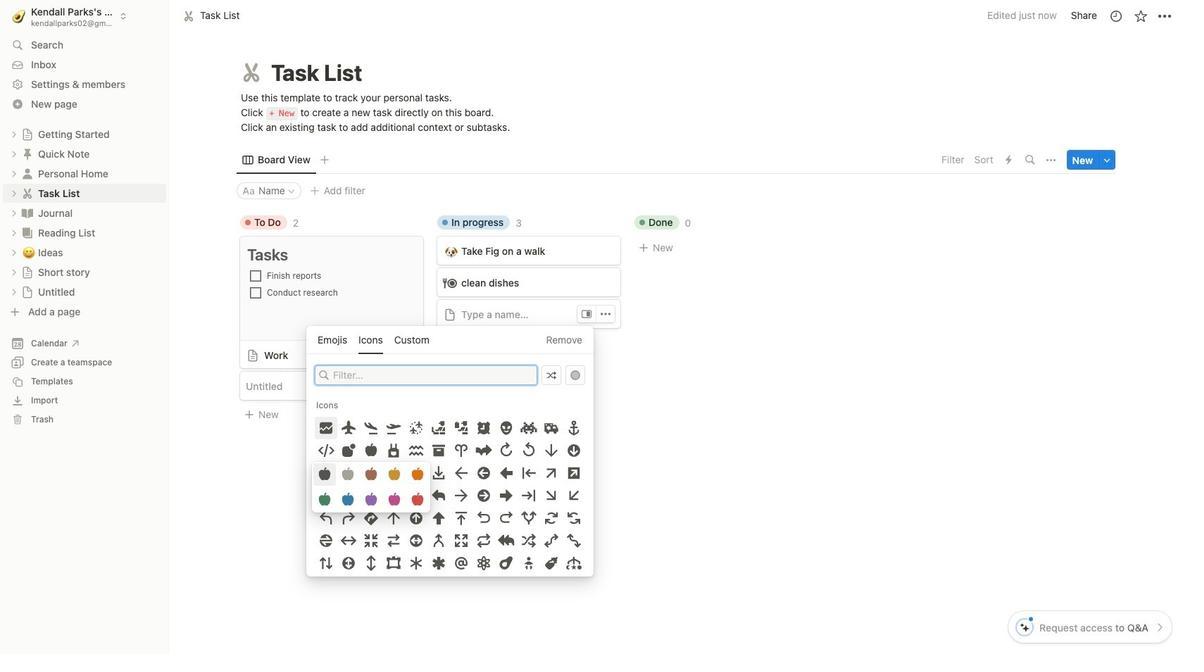 Task type: locate. For each thing, give the bounding box(es) containing it.
Filter… text field
[[333, 369, 533, 383]]

🥑 image
[[12, 7, 26, 25]]

tab
[[237, 150, 316, 170]]

change page icon image
[[239, 60, 264, 85]]

tab list
[[237, 146, 938, 174]]



Task type: vqa. For each thing, say whether or not it's contained in the screenshot.
👋 "ICON"
no



Task type: describe. For each thing, give the bounding box(es) containing it.
select icon color, no color selected image
[[571, 371, 581, 381]]

favorite image
[[1134, 9, 1148, 23]]

create and view automations image
[[1006, 155, 1013, 165]]

🐶 image
[[445, 243, 458, 260]]

updates image
[[1109, 9, 1123, 23]]



